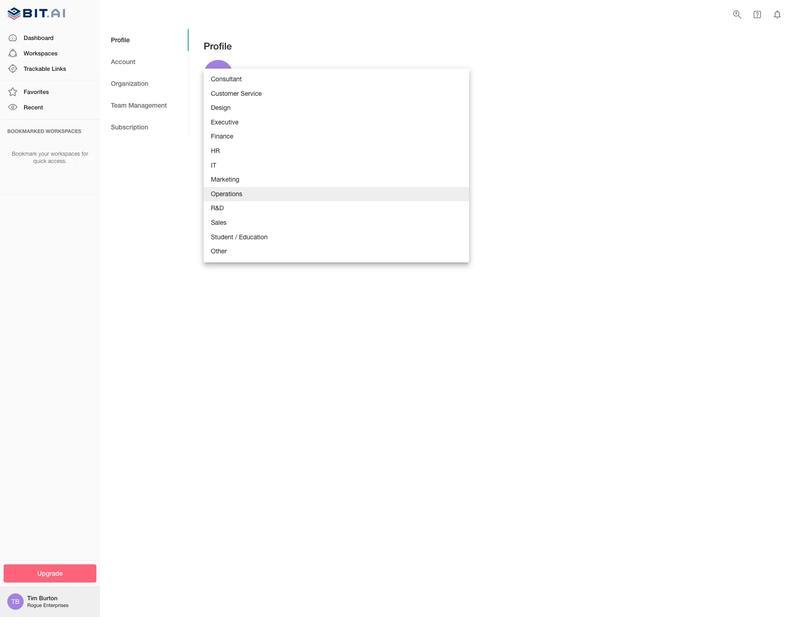 Task type: describe. For each thing, give the bounding box(es) containing it.
team management
[[111, 101, 167, 109]]

management
[[128, 101, 167, 109]]

bookmarked
[[7, 128, 44, 134]]

tim
[[27, 595, 37, 603]]

organization link
[[100, 73, 189, 95]]

subscription link
[[100, 116, 189, 138]]

upgrade button
[[4, 565, 96, 583]]

marketing option
[[204, 173, 469, 187]]

executive
[[211, 119, 239, 126]]

it option
[[204, 158, 469, 173]]

favorites button
[[0, 84, 100, 100]]

tb button
[[204, 60, 248, 89]]

for
[[82, 151, 88, 157]]

favorites
[[24, 88, 49, 96]]

bookmark
[[12, 151, 37, 157]]

subscription
[[111, 123, 148, 131]]

save changes button
[[204, 217, 261, 235]]

save
[[211, 222, 225, 229]]

changes
[[227, 222, 253, 229]]

student / education
[[211, 234, 268, 241]]

workspaces
[[51, 151, 80, 157]]

customer service
[[211, 90, 262, 97]]

links
[[52, 65, 66, 72]]

service
[[241, 90, 262, 97]]

marketing
[[211, 176, 239, 183]]

customer service option
[[204, 87, 469, 101]]

operations for operations option
[[211, 190, 242, 198]]

tab list containing profile
[[100, 29, 189, 138]]

your
[[38, 151, 49, 157]]

design
[[211, 104, 231, 111]]

hr
[[211, 147, 220, 155]]

profile link
[[100, 29, 189, 51]]

sales option
[[204, 216, 469, 230]]

1 vertical spatial tb
[[11, 599, 19, 606]]

consultant
[[211, 75, 242, 83]]

other option
[[204, 245, 469, 259]]

operations for operations dropdown button
[[204, 190, 240, 198]]

tb inside button
[[211, 68, 225, 81]]

customer
[[211, 90, 239, 97]]

workspaces button
[[0, 45, 100, 61]]

CEO text field
[[204, 151, 469, 166]]

student / education option
[[204, 230, 469, 245]]



Task type: locate. For each thing, give the bounding box(es) containing it.
profile up the tb button
[[204, 40, 232, 52]]

tb left tim
[[11, 599, 19, 606]]

tim burton rogue enterprises
[[27, 595, 69, 609]]

profile
[[111, 36, 130, 44], [204, 40, 232, 52]]

operations
[[204, 190, 240, 198], [211, 190, 242, 198]]

tab list
[[100, 29, 189, 138]]

team management link
[[100, 95, 189, 116]]

enterprises
[[43, 604, 69, 609]]

trackable links button
[[0, 61, 100, 76]]

trackable
[[24, 65, 50, 72]]

hr option
[[204, 144, 469, 158]]

finance option
[[204, 130, 469, 144]]

list box containing consultant
[[204, 69, 469, 263]]

profile inside "link"
[[111, 36, 130, 44]]

executive option
[[204, 115, 469, 130]]

other
[[211, 248, 227, 255]]

operations inside option
[[211, 190, 242, 198]]

organization
[[111, 79, 148, 87]]

trackable links
[[24, 65, 66, 72]]

r&d option
[[204, 202, 469, 216]]

upgrade
[[37, 570, 63, 578]]

1 horizontal spatial profile
[[204, 40, 232, 52]]

recent
[[24, 104, 43, 111]]

team
[[111, 101, 127, 109]]

finance
[[211, 133, 233, 140]]

sales
[[211, 219, 227, 226]]

recent button
[[0, 100, 100, 115]]

r&d
[[211, 205, 224, 212]]

0 horizontal spatial tb
[[11, 599, 19, 606]]

account link
[[100, 51, 189, 73]]

account
[[111, 58, 135, 65]]

dashboard
[[24, 34, 54, 41]]

burton
[[39, 595, 58, 603]]

2 operations from the left
[[211, 190, 242, 198]]

save changes
[[211, 222, 253, 229]]

tb up 'customer'
[[211, 68, 225, 81]]

workspaces
[[46, 128, 81, 134]]

profile up account
[[111, 36, 130, 44]]

John text field
[[204, 115, 333, 129]]

bookmarked workspaces
[[7, 128, 81, 134]]

quick
[[33, 158, 47, 165]]

workspaces
[[24, 49, 57, 57]]

tb
[[211, 68, 225, 81], [11, 599, 19, 606]]

0 horizontal spatial profile
[[111, 36, 130, 44]]

1 operations from the left
[[204, 190, 240, 198]]

dashboard button
[[0, 30, 100, 45]]

operations inside dropdown button
[[204, 190, 240, 198]]

1 horizontal spatial tb
[[211, 68, 225, 81]]

0 vertical spatial tb
[[211, 68, 225, 81]]

operations down the marketing
[[211, 190, 242, 198]]

bookmark your workspaces for quick access.
[[12, 151, 88, 165]]

rogue
[[27, 604, 42, 609]]

operations option
[[204, 187, 469, 202]]

education
[[239, 234, 268, 241]]

operations button
[[204, 188, 469, 202]]

/
[[235, 234, 237, 241]]

access.
[[48, 158, 67, 165]]

student
[[211, 234, 233, 241]]

list box
[[204, 69, 469, 263]]

operations up the "r&d"
[[204, 190, 240, 198]]

consultant option
[[204, 72, 469, 87]]

design option
[[204, 101, 469, 115]]

it
[[211, 162, 216, 169]]



Task type: vqa. For each thing, say whether or not it's contained in the screenshot.
Marketing Team
no



